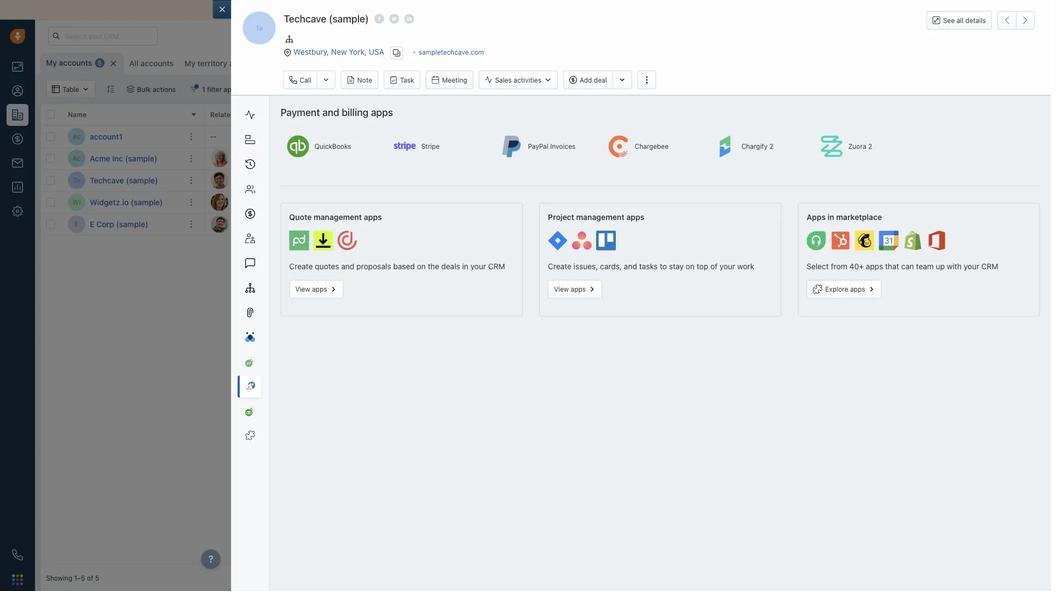 Task type: vqa. For each thing, say whether or not it's contained in the screenshot.
Techcave
yes



Task type: locate. For each thing, give the bounding box(es) containing it.
team
[[916, 262, 934, 271]]

2 - from the left
[[213, 133, 216, 140]]

0 horizontal spatial my
[[46, 58, 57, 67]]

1 horizontal spatial accounts
[[140, 59, 174, 68]]

territory
[[198, 59, 227, 68]]

deals right the
[[441, 262, 460, 271]]

on left the
[[417, 262, 426, 271]]

john
[[470, 133, 485, 140], [470, 155, 485, 162], [470, 177, 485, 184], [470, 198, 485, 206]]

explore apps button
[[807, 280, 882, 299]]

2 container_wx8msf4aqz5i3rn1 image from the left
[[539, 199, 547, 206]]

1 vertical spatial in
[[828, 212, 835, 222]]

grid
[[41, 103, 1046, 565]]

2 task from the top
[[559, 220, 572, 228]]

$ left 0
[[375, 219, 380, 229]]

from
[[831, 262, 848, 271]]

sampletechcave.com inside dialog
[[419, 48, 484, 56]]

container_wx8msf4aqz5i3rn1 image
[[459, 199, 467, 206], [539, 199, 547, 206]]

bulk
[[137, 85, 151, 93]]

0 horizontal spatial on
[[417, 262, 426, 271]]

sampletechcave.com down sampleacme.com "link"
[[292, 177, 358, 184]]

1 horizontal spatial view apps button
[[548, 280, 602, 299]]

2 inside the press space to select this row. row
[[609, 199, 613, 206]]

1 horizontal spatial crm
[[982, 262, 999, 271]]

techcave (sample) down acme inc (sample) link
[[90, 176, 158, 185]]

send email image
[[943, 32, 951, 41]]

(sample) right inc
[[125, 154, 157, 163]]

0 horizontal spatial container_wx8msf4aqz5i3rn1 image
[[127, 85, 134, 93]]

management down "due"
[[576, 212, 625, 222]]

stripe
[[421, 143, 440, 150]]

press space to select this row. row containing acme inc (sample)
[[41, 148, 205, 170]]

0 vertical spatial techcave
[[284, 13, 327, 24]]

york,
[[349, 47, 367, 56]]

1 horizontal spatial my
[[185, 59, 196, 68]]

1 vertical spatial add
[[545, 177, 557, 184]]

dialog containing techcave (sample)
[[213, 0, 1051, 591]]

0 horizontal spatial crm
[[488, 262, 505, 271]]

(sample) inside "techcave (sample)" link
[[126, 176, 158, 185]]

(sample) down "techcave (sample)" link
[[131, 198, 163, 207]]

+ click to add up quickbooks
[[292, 133, 335, 140]]

2 + add task from the top
[[539, 220, 572, 228]]

with
[[947, 262, 962, 271]]

click up chargebee
[[627, 133, 642, 140]]

westbury,
[[294, 47, 329, 56]]

2 ac from the top
[[73, 155, 81, 162]]

1 horizontal spatial container_wx8msf4aqz5i3rn1 image
[[190, 85, 198, 93]]

2 smith from the top
[[487, 155, 505, 162]]

1 horizontal spatial of
[[502, 5, 509, 14]]

0 vertical spatial + add task
[[539, 177, 572, 184]]

0 horizontal spatial te
[[73, 177, 80, 184]]

1 create from the left
[[289, 262, 313, 271]]

1 view from the left
[[295, 286, 310, 293]]

to inside dialog
[[660, 262, 667, 271]]

container_wx8msf4aqz5i3rn1 image left 1
[[190, 85, 198, 93]]

select
[[807, 262, 829, 271]]

1 vertical spatial of
[[711, 262, 718, 271]]

Search your CRM... text field
[[48, 27, 158, 45]]

2 horizontal spatial 2
[[869, 143, 873, 150]]

$ left '3,200'
[[375, 175, 380, 185]]

work
[[738, 262, 755, 271]]

sync
[[483, 5, 500, 14]]

2 for zuora 2
[[869, 143, 873, 150]]

view apps for issues,
[[554, 286, 586, 293]]

0 vertical spatial 5
[[98, 59, 102, 67]]

1 container_wx8msf4aqz5i3rn1 image from the left
[[127, 85, 134, 93]]

related contacts
[[210, 111, 265, 118]]

phone image
[[12, 550, 23, 561]]

3 smith from the top
[[487, 177, 505, 184]]

accounts down search your crm... text field on the top
[[59, 58, 92, 67]]

row group containing account1
[[41, 126, 205, 235]]

2 john from the top
[[470, 155, 485, 162]]

$ left 100
[[375, 153, 380, 164]]

1 $ from the top
[[375, 153, 380, 164]]

+
[[703, 132, 707, 139], [292, 133, 297, 140], [621, 133, 625, 140], [621, 155, 625, 162], [621, 177, 625, 184], [539, 177, 543, 184], [621, 198, 625, 206], [292, 220, 297, 228], [621, 220, 625, 228], [539, 220, 543, 228]]

techcave up widgetz.io
[[90, 176, 124, 185]]

container_wx8msf4aqz5i3rn1 image inside 1 filter applied button
[[190, 85, 198, 93]]

1 horizontal spatial create
[[548, 262, 572, 271]]

apps right billing at the left
[[371, 106, 393, 118]]

my
[[46, 58, 57, 67], [185, 59, 196, 68]]

1 horizontal spatial deals
[[441, 262, 460, 271]]

applied
[[224, 85, 247, 93]]

1 vertical spatial + add task
[[539, 220, 572, 228]]

linkedin circled image
[[404, 13, 414, 24]]

due in 2 days
[[588, 199, 629, 206]]

open
[[375, 111, 392, 118]]

2 row group from the left
[[205, 126, 1046, 235]]

sales activities
[[495, 76, 542, 84]]

1 vertical spatial sampletechcave.com
[[292, 177, 358, 184]]

press space to select this row. row containing + click to add
[[205, 126, 1046, 148]]

contacts
[[237, 111, 265, 118]]

4 john from the top
[[470, 198, 485, 206]]

1 task from the top
[[559, 177, 572, 184]]

meeting
[[442, 76, 467, 84]]

0 vertical spatial techcave (sample)
[[284, 13, 369, 24]]

twitter circled image
[[389, 13, 399, 24]]

add for $ 0
[[545, 220, 557, 228]]

container_wx8msf4aqz5i3rn1 image for 1 filter applied button
[[190, 85, 198, 93]]

te down connect
[[256, 24, 263, 32]]

john for the press space to select this row. row containing + click to add
[[470, 133, 485, 140]]

1 - from the left
[[210, 133, 213, 140]]

management down widgetz.io link
[[314, 212, 362, 222]]

1 vertical spatial 5
[[95, 574, 99, 582]]

press space to select this row. row
[[41, 126, 205, 148], [205, 126, 1046, 148], [41, 148, 205, 170], [205, 148, 1046, 170], [41, 170, 205, 192], [205, 170, 1046, 192], [41, 192, 205, 214], [205, 192, 1046, 214], [41, 214, 205, 235], [205, 214, 1046, 235]]

accounts right all
[[140, 59, 174, 68]]

(sample) down "widgetz.io (sample)" link
[[116, 220, 148, 229]]

1 john from the top
[[470, 133, 485, 140]]

(sample) inside e corp (sample) link
[[116, 220, 148, 229]]

connect
[[247, 5, 278, 14]]

1 management from the left
[[314, 212, 362, 222]]

quotes
[[315, 262, 339, 271]]

crm
[[488, 262, 505, 271], [982, 262, 999, 271]]

invoices
[[550, 143, 576, 150]]

0 horizontal spatial accounts
[[59, 58, 92, 67]]

container_wx8msf4aqz5i3rn1 image left bulk
[[127, 85, 134, 93]]

view apps down quotes
[[295, 286, 327, 293]]

2 horizontal spatial of
[[711, 262, 718, 271]]

1 horizontal spatial techcave (sample)
[[284, 13, 369, 24]]

1 horizontal spatial management
[[576, 212, 625, 222]]

ac down name
[[73, 133, 81, 140]]

1 smith from the top
[[487, 133, 505, 140]]

in for due
[[602, 199, 607, 206]]

2 horizontal spatial in
[[828, 212, 835, 222]]

$ for $ 0
[[375, 219, 380, 229]]

view for issues,
[[554, 286, 569, 293]]

te up wi
[[73, 177, 80, 184]]

e down wi
[[75, 220, 79, 228]]

conversations.
[[533, 5, 586, 14]]

1 vertical spatial task
[[559, 220, 572, 228]]

19266343001 link
[[703, 153, 747, 164]]

note
[[357, 76, 372, 84]]

te
[[256, 24, 263, 32], [73, 177, 80, 184]]

(sample) up 'widgetz.io (sample)'
[[126, 176, 158, 185]]

40+
[[850, 262, 864, 271]]

of right 1–5
[[87, 574, 93, 582]]

apps right explore
[[850, 286, 866, 293]]

to
[[328, 5, 335, 14], [726, 132, 732, 139], [316, 133, 322, 140], [644, 133, 650, 140], [644, 155, 650, 162], [644, 177, 650, 184], [644, 198, 650, 206], [316, 220, 322, 228], [644, 220, 650, 228], [660, 262, 667, 271]]

2 management from the left
[[576, 212, 625, 222]]

+ click to add down widgetz.io link
[[292, 220, 335, 228]]

1 horizontal spatial container_wx8msf4aqz5i3rn1 image
[[539, 199, 547, 206]]

my for my territory accounts
[[185, 59, 196, 68]]

in right the
[[462, 262, 469, 271]]

+ click to add right "due"
[[621, 198, 664, 206]]

2 left days
[[609, 199, 613, 206]]

1 on from the left
[[417, 262, 426, 271]]

0 vertical spatial in
[[602, 199, 607, 206]]

in right apps
[[828, 212, 835, 222]]

1 horizontal spatial in
[[602, 199, 607, 206]]

sampletechcave.com
[[419, 48, 484, 56], [292, 177, 358, 184]]

1 crm from the left
[[488, 262, 505, 271]]

2 view apps from the left
[[554, 286, 586, 293]]

0 vertical spatial sampletechcave.com
[[419, 48, 484, 56]]

call
[[300, 76, 311, 84]]

techcave
[[284, 13, 327, 24], [90, 176, 124, 185]]

new
[[331, 47, 347, 56]]

5 right 1–5
[[95, 574, 99, 582]]

in for apps
[[828, 212, 835, 222]]

name
[[68, 111, 87, 118]]

2 crm from the left
[[982, 262, 999, 271]]

ac left the 'acme'
[[73, 155, 81, 162]]

view apps for quotes
[[295, 286, 327, 293]]

2 vertical spatial in
[[462, 262, 469, 271]]

crm for create quotes and proposals based on the deals in your crm
[[488, 262, 505, 271]]

1 filter applied
[[202, 85, 247, 93]]

+ click to add down days
[[621, 220, 664, 228]]

2
[[770, 143, 774, 150], [869, 143, 873, 150], [609, 199, 613, 206]]

0 vertical spatial ac
[[73, 133, 81, 140]]

container_wx8msf4aqz5i3rn1 image
[[127, 85, 134, 93], [190, 85, 198, 93]]

on
[[417, 262, 426, 271], [686, 262, 695, 271]]

techcave (sample) up westbury, new york, usa at left
[[284, 13, 369, 24]]

cell for $ 0
[[780, 214, 1046, 235]]

sampletechcave.com up meeting button
[[419, 48, 484, 56]]

(sample) inside "widgetz.io (sample)" link
[[131, 198, 163, 207]]

+ click to add up days
[[621, 177, 664, 184]]

view apps button down issues,
[[548, 280, 602, 299]]

0 horizontal spatial view apps button
[[289, 280, 344, 299]]

accounts up applied
[[229, 59, 263, 68]]

add
[[580, 76, 592, 84], [545, 177, 557, 184], [545, 220, 557, 228]]

0 horizontal spatial sampletechcave.com
[[292, 177, 358, 184]]

of right top
[[711, 262, 718, 271]]

apps left 0
[[364, 212, 382, 222]]

widgetz.io link
[[292, 198, 324, 206]]

1 vertical spatial techcave
[[90, 176, 124, 185]]

marketplace
[[837, 212, 882, 222]]

1 ac from the top
[[73, 133, 81, 140]]

0
[[382, 219, 388, 229]]

tasks
[[639, 262, 658, 271]]

press space to select this row. row containing $ 100
[[205, 148, 1046, 170]]

0 vertical spatial te
[[256, 24, 263, 32]]

0 horizontal spatial deals
[[394, 111, 411, 118]]

0 vertical spatial task
[[559, 177, 572, 184]]

see all details button
[[927, 11, 992, 30]]

in right "due"
[[602, 199, 607, 206]]

techcave (sample) inside dialog
[[284, 13, 369, 24]]

cell
[[780, 126, 1046, 147], [780, 148, 1046, 169], [780, 170, 1046, 191], [780, 192, 1046, 213], [698, 214, 780, 235], [780, 214, 1046, 235]]

and
[[417, 5, 430, 14], [323, 106, 339, 118], [341, 262, 355, 271], [624, 262, 637, 271]]

0 horizontal spatial create
[[289, 262, 313, 271]]

3 john from the top
[[470, 177, 485, 184]]

1 vertical spatial deals
[[441, 262, 460, 271]]

e left corp
[[90, 220, 94, 229]]

view apps down issues,
[[554, 286, 586, 293]]

1 vertical spatial techcave (sample)
[[90, 176, 158, 185]]

5036153947 link
[[703, 197, 743, 208]]

0 vertical spatial deals
[[394, 111, 411, 118]]

2 right zuora
[[869, 143, 873, 150]]

1 vertical spatial ac
[[73, 155, 81, 162]]

apps
[[371, 106, 393, 118], [364, 212, 382, 222], [627, 212, 645, 222], [866, 262, 883, 271], [312, 286, 327, 293], [571, 286, 586, 293], [850, 286, 866, 293]]

2 right chargify
[[770, 143, 774, 150]]

and left the tasks
[[624, 262, 637, 271]]

2 view from the left
[[554, 286, 569, 293]]

apps left that
[[866, 262, 883, 271]]

0 horizontal spatial of
[[87, 574, 93, 582]]

0 horizontal spatial view
[[295, 286, 310, 293]]

+ click to add
[[703, 132, 746, 139], [292, 133, 335, 140], [621, 133, 664, 140], [621, 155, 664, 162], [621, 177, 664, 184], [621, 198, 664, 206], [292, 220, 335, 228], [621, 220, 664, 228]]

your left work
[[720, 262, 736, 271]]

1 john smith from the top
[[470, 133, 505, 140]]

j image
[[211, 215, 228, 233]]

l image
[[211, 150, 228, 167]]

freshworks switcher image
[[12, 575, 23, 586]]

1 horizontal spatial view apps
[[554, 286, 586, 293]]

dialog
[[213, 0, 1051, 591]]

accounts
[[59, 58, 92, 67], [140, 59, 174, 68], [229, 59, 263, 68]]

create for create issues, cards, and tasks to stay on top of your work
[[548, 262, 572, 271]]

1 vertical spatial te
[[73, 177, 80, 184]]

2 vertical spatial add
[[545, 220, 557, 228]]

create left quotes
[[289, 262, 313, 271]]

(sample) inside acme inc (sample) link
[[125, 154, 157, 163]]

1 horizontal spatial sampletechcave.com
[[419, 48, 484, 56]]

⌘ o
[[325, 60, 338, 67]]

1 row group from the left
[[41, 126, 205, 235]]

close image
[[1035, 7, 1041, 13]]

view apps button down quotes
[[289, 280, 344, 299]]

0 horizontal spatial container_wx8msf4aqz5i3rn1 image
[[459, 199, 467, 206]]

0 horizontal spatial 2
[[609, 199, 613, 206]]

2 container_wx8msf4aqz5i3rn1 image from the left
[[190, 85, 198, 93]]

$ 100
[[375, 153, 397, 164]]

name row
[[41, 104, 205, 126]]

3 $ from the top
[[375, 197, 380, 207]]

2 view apps button from the left
[[548, 280, 602, 299]]

2 vertical spatial of
[[87, 574, 93, 582]]

payment and billing apps
[[281, 106, 393, 118]]

my for my accounts 5
[[46, 58, 57, 67]]

way
[[467, 5, 481, 14]]

0 vertical spatial add
[[580, 76, 592, 84]]

click
[[709, 132, 724, 139], [298, 133, 314, 140], [627, 133, 642, 140], [627, 155, 642, 162], [627, 177, 642, 184], [627, 198, 642, 206], [298, 220, 314, 228], [627, 220, 642, 228]]

details
[[966, 16, 986, 24]]

1 horizontal spatial te
[[256, 24, 263, 32]]

account1 link
[[90, 131, 123, 142]]

click up 19266343001 in the right of the page
[[709, 132, 724, 139]]

$ left 5,600
[[375, 197, 380, 207]]

-
[[210, 133, 213, 140], [213, 133, 216, 140]]

1 view apps from the left
[[295, 286, 327, 293]]

4 $ from the top
[[375, 219, 380, 229]]

select from 40+ apps that can team up with your crm
[[807, 262, 999, 271]]

improve
[[337, 5, 366, 14]]

2 create from the left
[[548, 262, 572, 271]]

press space to select this row. row containing account1
[[41, 126, 205, 148]]

quickbooks
[[315, 143, 351, 150]]

westbury, new york, usa link
[[294, 47, 384, 56]]

0 vertical spatial of
[[502, 5, 509, 14]]

$ for $ 5,600
[[375, 197, 380, 207]]

that
[[886, 262, 900, 271]]

2 $ from the top
[[375, 175, 380, 185]]

3 john smith from the top
[[470, 177, 505, 184]]

5 down search your crm... text field on the top
[[98, 59, 102, 67]]

row group
[[41, 126, 205, 235], [205, 126, 1046, 235]]

0 horizontal spatial techcave (sample)
[[90, 176, 158, 185]]

(sample) left facebook circled image
[[329, 13, 369, 24]]

techcave up 'westbury,'
[[284, 13, 327, 24]]

ac for acme inc (sample)
[[73, 155, 81, 162]]

1 horizontal spatial view
[[554, 286, 569, 293]]

1 horizontal spatial on
[[686, 262, 695, 271]]

0 horizontal spatial e
[[75, 220, 79, 228]]

all accounts
[[129, 59, 174, 68]]

1 view apps button from the left
[[289, 280, 344, 299]]

apps inside button
[[850, 286, 866, 293]]

+ click to add up 19266343001 in the right of the page
[[703, 132, 746, 139]]

5,600
[[382, 197, 406, 207]]

deals right open
[[394, 111, 411, 118]]

1 + add task from the top
[[539, 177, 572, 184]]

4 smith from the top
[[487, 198, 505, 206]]

0 horizontal spatial view apps
[[295, 286, 327, 293]]

3 more... button
[[270, 56, 319, 71]]

container_wx8msf4aqz5i3rn1 image inside bulk actions button
[[127, 85, 134, 93]]

add
[[734, 132, 746, 139], [324, 133, 335, 140], [652, 133, 664, 140], [652, 155, 664, 162], [652, 177, 664, 184], [652, 198, 664, 206], [324, 220, 335, 228], [652, 220, 664, 228]]

j image
[[211, 194, 228, 211]]

2 for chargify 2
[[770, 143, 774, 150]]

widgetz.io (sample) link
[[90, 197, 163, 208]]

create left issues,
[[548, 262, 572, 271]]

ac for account1
[[73, 133, 81, 140]]

of right sync
[[502, 5, 509, 14]]

cell for $ 100
[[780, 148, 1046, 169]]

1
[[202, 85, 205, 93]]

1 horizontal spatial e
[[90, 220, 94, 229]]

explore
[[826, 286, 849, 293]]

task for $ 0
[[559, 220, 572, 228]]

on left top
[[686, 262, 695, 271]]

0 horizontal spatial management
[[314, 212, 362, 222]]

1 horizontal spatial 2
[[770, 143, 774, 150]]



Task type: describe. For each thing, give the bounding box(es) containing it.
sales
[[495, 76, 512, 84]]

0 horizontal spatial techcave
[[90, 176, 124, 185]]

click down days
[[627, 220, 642, 228]]

3
[[285, 60, 289, 67]]

bulk actions
[[137, 85, 176, 93]]

apps
[[807, 212, 826, 222]]

+ click to add up chargebee
[[621, 133, 664, 140]]

connect your mailbox link
[[247, 5, 328, 14]]

billing
[[342, 106, 369, 118]]

what's new image
[[972, 33, 980, 41]]

press space to select this row. row containing techcave (sample)
[[41, 170, 205, 192]]

click down website
[[298, 133, 314, 140]]

click down chargebee
[[627, 155, 642, 162]]

100
[[382, 153, 397, 164]]

john for the press space to select this row. row containing $ 100
[[470, 155, 485, 162]]

$ 3,200
[[375, 175, 406, 185]]

wi
[[73, 198, 81, 206]]

2-
[[458, 5, 467, 14]]

press space to select this row. row containing $ 5,600
[[205, 192, 1046, 214]]

1 horizontal spatial techcave
[[284, 13, 327, 24]]

add inside button
[[580, 76, 592, 84]]

cell for $ 3,200
[[780, 170, 1046, 191]]

westbury, new york, usa
[[294, 47, 384, 56]]

connect your mailbox to improve deliverability and enable 2-way sync of email conversations.
[[247, 5, 586, 14]]

deals inside dialog
[[441, 262, 460, 271]]

+ add task for $ 0
[[539, 220, 572, 228]]

te button
[[242, 11, 276, 45]]

accounts for my
[[59, 58, 92, 67]]

phone element
[[7, 544, 28, 566]]

2 horizontal spatial accounts
[[229, 59, 263, 68]]

5 inside my accounts 5
[[98, 59, 102, 67]]

widgetz.io (sample)
[[90, 198, 163, 207]]

$ 5,600
[[375, 197, 406, 207]]

create quotes and proposals based on the deals in your crm
[[289, 262, 505, 271]]

19266343001
[[703, 154, 747, 161]]

e for e
[[75, 220, 79, 228]]

of inside dialog
[[711, 262, 718, 271]]

bulk actions button
[[120, 80, 183, 99]]

showing 1–5 of 5
[[46, 574, 99, 582]]

$ 0
[[375, 219, 388, 229]]

press space to select this row. row containing $ 0
[[205, 214, 1046, 235]]

view apps button for issues,
[[548, 280, 602, 299]]

1 container_wx8msf4aqz5i3rn1 image from the left
[[459, 199, 467, 206]]

click right "due"
[[627, 198, 642, 206]]

techcave (sample) inside the press space to select this row. row
[[90, 176, 158, 185]]

management for project
[[576, 212, 625, 222]]

my accounts 5
[[46, 58, 102, 67]]

+ click to add down chargebee
[[621, 155, 664, 162]]

3,200
[[382, 175, 406, 185]]

cell for $ 5,600
[[780, 192, 1046, 213]]

deal
[[594, 76, 607, 84]]

website
[[292, 111, 319, 118]]

chargebee
[[635, 143, 669, 150]]

click down widgetz.io link
[[298, 220, 314, 228]]

quote
[[289, 212, 312, 222]]

sampleacme.com
[[292, 155, 347, 162]]

paypal invoices
[[528, 143, 576, 150]]

e corp (sample)
[[90, 220, 148, 229]]

1–5
[[74, 574, 85, 582]]

based
[[393, 262, 415, 271]]

apps down issues,
[[571, 286, 586, 293]]

facebook circled image
[[374, 13, 384, 24]]

+ add task for $ 3,200
[[539, 177, 572, 184]]

e corp (sample) link
[[90, 219, 148, 230]]

0 horizontal spatial in
[[462, 262, 469, 271]]

my territory accounts
[[185, 59, 263, 68]]

zuora
[[849, 143, 867, 150]]

my accounts link
[[46, 58, 92, 68]]

apps down quotes
[[312, 286, 327, 293]]

inc
[[112, 154, 123, 163]]

(sample) inside dialog
[[329, 13, 369, 24]]

task for $ 3,200
[[559, 177, 572, 184]]

all
[[957, 16, 964, 24]]

crm for select from 40+ apps that can team up with your crm
[[982, 262, 999, 271]]

deliverability
[[368, 5, 415, 14]]

3 more...
[[285, 60, 313, 67]]

s image
[[211, 172, 228, 189]]

your right with
[[964, 262, 980, 271]]

meeting button
[[426, 71, 473, 89]]

deals inside 'grid'
[[394, 111, 411, 118]]

click up days
[[627, 177, 642, 184]]

view apps button for quotes
[[289, 280, 344, 299]]

more...
[[291, 60, 313, 67]]

grid containing $ 100
[[41, 103, 1046, 565]]

see
[[943, 16, 955, 24]]

up
[[936, 262, 945, 271]]

press space to select this row. row containing widgetz.io (sample)
[[41, 192, 205, 214]]

mailbox
[[298, 5, 326, 14]]

container_wx8msf4aqz5i3rn1 image for bulk actions button
[[127, 85, 134, 93]]

note button
[[341, 71, 378, 89]]

john for the press space to select this row. row containing $ 3,200
[[470, 177, 485, 184]]

cards,
[[600, 262, 622, 271]]

$ for $ 100
[[375, 153, 380, 164]]

your right the
[[471, 262, 486, 271]]

5036153947
[[703, 197, 743, 205]]

acme inc (sample) link
[[90, 153, 157, 164]]

filter
[[207, 85, 222, 93]]

add for $ 3,200
[[545, 177, 557, 184]]

4 john smith from the top
[[470, 198, 505, 206]]

add deal
[[580, 76, 607, 84]]

create for create quotes and proposals based on the deals in your crm
[[289, 262, 313, 271]]

actions
[[153, 85, 176, 93]]

project management apps
[[548, 212, 645, 222]]

your left mailbox
[[280, 5, 296, 14]]

open deals amount
[[375, 111, 437, 118]]

corp
[[96, 220, 114, 229]]

and left billing at the left
[[323, 106, 339, 118]]

widgetz.io
[[90, 198, 129, 207]]

press space to select this row. row containing $ 3,200
[[205, 170, 1046, 192]]

due
[[588, 199, 600, 206]]

call link
[[283, 71, 317, 89]]

1 filter applied button
[[183, 80, 254, 99]]

2 on from the left
[[686, 262, 695, 271]]

task button
[[384, 71, 420, 89]]

usa
[[369, 47, 384, 56]]

zuora 2
[[849, 143, 873, 150]]

$ for $ 3,200
[[375, 175, 380, 185]]

add deal button
[[564, 71, 613, 89]]

call button
[[283, 71, 317, 89]]

create issues, cards, and tasks to stay on top of your work
[[548, 262, 755, 271]]

chargify
[[742, 143, 768, 150]]

accounts for all
[[140, 59, 174, 68]]

press space to select this row. row containing e corp (sample)
[[41, 214, 205, 235]]

apps in marketplace
[[807, 212, 882, 222]]

apps down days
[[627, 212, 645, 222]]

row group containing $ 100
[[205, 126, 1046, 235]]

can
[[902, 262, 914, 271]]

enable
[[432, 5, 456, 14]]

account1
[[90, 132, 123, 141]]

2 john smith from the top
[[470, 155, 505, 162]]

e for e corp (sample)
[[90, 220, 94, 229]]

view for quotes
[[295, 286, 310, 293]]

the
[[428, 262, 439, 271]]

paypal
[[528, 143, 549, 150]]

stay
[[669, 262, 684, 271]]

all
[[129, 59, 138, 68]]

and right quotes
[[341, 262, 355, 271]]

and right linkedin circled 'image'
[[417, 5, 430, 14]]

te inside button
[[256, 24, 263, 32]]

sampletechcave.com inside 'grid'
[[292, 177, 358, 184]]

management for quote
[[314, 212, 362, 222]]

days
[[615, 199, 629, 206]]



